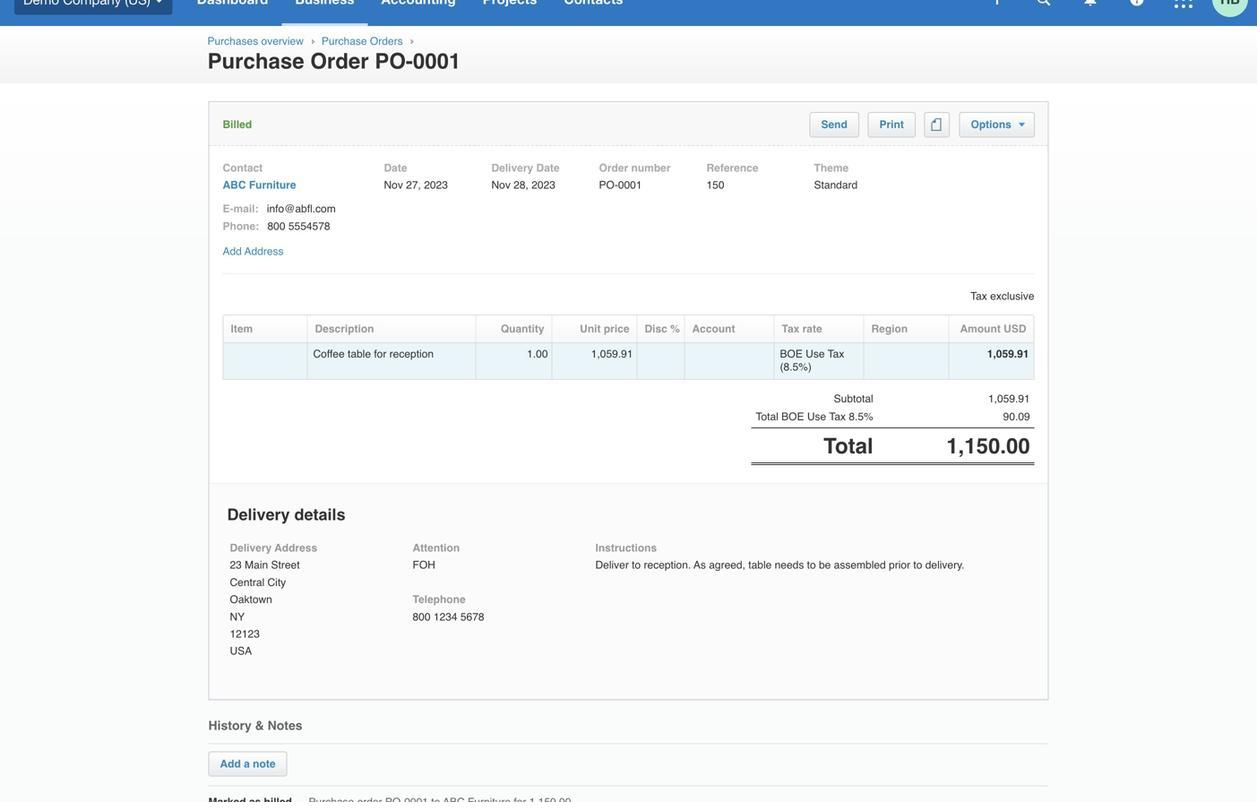Task type: vqa. For each thing, say whether or not it's contained in the screenshot.
Business
no



Task type: locate. For each thing, give the bounding box(es) containing it.
instructions deliver to reception. as agreed, table needs to be assembled prior to delivery.
[[596, 542, 965, 572]]

total
[[756, 411, 779, 423], [824, 434, 874, 459]]

date nov 27, 2023
[[384, 162, 448, 192]]

0001
[[413, 49, 461, 74], [619, 179, 642, 192]]

address for delivery address 23 main street central city oaktown ny 12123 usa
[[275, 542, 318, 555]]

po- right the delivery date nov 28, 2023
[[599, 179, 619, 192]]

0 vertical spatial total
[[756, 411, 779, 423]]

use up (8.5%)
[[806, 348, 825, 361]]

0001 inside order number po-0001
[[619, 179, 642, 192]]

1 horizontal spatial date
[[537, 162, 560, 174]]

2 date from the left
[[537, 162, 560, 174]]

0 vertical spatial 800
[[268, 220, 286, 232]]

delivery inside delivery address 23 main street central city oaktown ny 12123 usa
[[230, 542, 272, 555]]

1 svg image from the left
[[155, 0, 164, 2]]

1 2023 from the left
[[424, 179, 448, 192]]

boe inside boe use tax (8.5%)
[[781, 348, 803, 361]]

1 vertical spatial total
[[824, 434, 874, 459]]

address down phone: on the top of page
[[245, 245, 284, 258]]

0 vertical spatial table
[[348, 348, 371, 361]]

1 vertical spatial address
[[275, 542, 318, 555]]

boe up (8.5%)
[[781, 348, 803, 361]]

order inside order number po-0001
[[599, 162, 629, 174]]

tax up amount
[[971, 290, 988, 303]]

8.5%
[[849, 411, 874, 423]]

5678
[[461, 611, 485, 623]]

table left for at the top left of the page
[[348, 348, 371, 361]]

2 2023 from the left
[[532, 179, 556, 192]]

1 horizontal spatial 0001
[[619, 179, 642, 192]]

1 horizontal spatial purchase
[[322, 35, 367, 48]]

details
[[295, 506, 346, 524]]

tax up 'subtotal'
[[828, 348, 845, 361]]

theme
[[815, 162, 849, 174]]

1,150.00
[[947, 434, 1031, 459]]

5 svg image from the left
[[1175, 0, 1193, 8]]

23
[[230, 559, 242, 572]]

1 vertical spatial use
[[808, 411, 827, 423]]

1 horizontal spatial po-
[[599, 179, 619, 192]]

0 horizontal spatial nov
[[384, 179, 403, 192]]

1 vertical spatial delivery
[[227, 506, 290, 524]]

tax left "8.5%"
[[830, 411, 846, 423]]

0 vertical spatial po-
[[375, 49, 413, 74]]

27,
[[406, 179, 421, 192]]

purchase orders link
[[322, 35, 403, 48]]

address inside delivery address 23 main street central city oaktown ny 12123 usa
[[275, 542, 318, 555]]

nov left 28,
[[492, 179, 511, 192]]

purchase for purchase orders
[[322, 35, 367, 48]]

purchase
[[322, 35, 367, 48], [208, 49, 304, 74]]

total boe use tax 8.5%
[[756, 411, 874, 423]]

delivery for delivery details
[[227, 506, 290, 524]]

amount usd
[[961, 323, 1027, 335]]

history
[[208, 718, 252, 733]]

1 horizontal spatial nov
[[492, 179, 511, 192]]

order left number
[[599, 162, 629, 174]]

delivery
[[492, 162, 534, 174], [227, 506, 290, 524], [230, 542, 272, 555]]

use inside boe use tax (8.5%)
[[806, 348, 825, 361]]

0 vertical spatial boe
[[781, 348, 803, 361]]

po-
[[375, 49, 413, 74], [599, 179, 619, 192]]

0 horizontal spatial total
[[756, 411, 779, 423]]

1 vertical spatial purchase
[[208, 49, 304, 74]]

svg image
[[155, 0, 164, 2], [993, 0, 1003, 4], [1038, 0, 1051, 6], [1085, 0, 1097, 6], [1175, 0, 1193, 8]]

1 vertical spatial po-
[[599, 179, 619, 192]]

to right the prior
[[914, 559, 923, 572]]

0 horizontal spatial order
[[310, 49, 369, 74]]

0 vertical spatial purchase
[[322, 35, 367, 48]]

date
[[384, 162, 408, 174], [537, 162, 560, 174]]

send button
[[822, 118, 848, 131]]

abc furniture
[[223, 179, 296, 192]]

0 horizontal spatial 0001
[[413, 49, 461, 74]]

order down purchase orders link
[[310, 49, 369, 74]]

telephone 800 1234 5678
[[413, 594, 485, 623]]

use left "8.5%"
[[808, 411, 827, 423]]

options
[[971, 118, 1012, 131]]

2023 inside date nov 27, 2023
[[424, 179, 448, 192]]

contact
[[223, 162, 263, 174]]

foh
[[413, 559, 436, 572]]

instructions
[[596, 542, 657, 555]]

5554578
[[289, 220, 330, 232]]

date up 27,
[[384, 162, 408, 174]]

0 vertical spatial 0001
[[413, 49, 461, 74]]

purchases
[[208, 35, 258, 48]]

2 to from the left
[[808, 559, 817, 572]]

order
[[310, 49, 369, 74], [599, 162, 629, 174]]

1 nov from the left
[[384, 179, 403, 192]]

2 horizontal spatial to
[[914, 559, 923, 572]]

800 inside telephone 800 1234 5678
[[413, 611, 431, 623]]

ny
[[230, 611, 245, 623]]

add
[[223, 245, 242, 258], [220, 758, 241, 770]]

orders
[[370, 35, 403, 48]]

1 horizontal spatial 2023
[[532, 179, 556, 192]]

1 horizontal spatial total
[[824, 434, 874, 459]]

oaktown
[[230, 594, 272, 606]]

0 horizontal spatial date
[[384, 162, 408, 174]]

0 horizontal spatial to
[[632, 559, 641, 572]]

unit price
[[580, 323, 630, 335]]

account
[[693, 323, 736, 335]]

central
[[230, 576, 265, 589]]

to left the be
[[808, 559, 817, 572]]

2023 right 28,
[[532, 179, 556, 192]]

purchase for purchase order po-0001
[[208, 49, 304, 74]]

1 horizontal spatial table
[[749, 559, 772, 572]]

0001 for order number po-0001
[[619, 179, 642, 192]]

nov left 27,
[[384, 179, 403, 192]]

svg image
[[1131, 0, 1145, 6]]

0 vertical spatial use
[[806, 348, 825, 361]]

date left order number po-0001
[[537, 162, 560, 174]]

tax exclusive
[[971, 290, 1035, 303]]

tax rate
[[782, 323, 823, 335]]

1 horizontal spatial 800
[[413, 611, 431, 623]]

3 to from the left
[[914, 559, 923, 572]]

subtotal
[[834, 393, 874, 405]]

0 horizontal spatial 800
[[268, 220, 286, 232]]

add address
[[223, 245, 284, 258]]

1,059.91 up '90.09'
[[989, 393, 1031, 405]]

telephone
[[413, 594, 466, 606]]

table left 'needs'
[[749, 559, 772, 572]]

2 vertical spatial delivery
[[230, 542, 272, 555]]

use
[[806, 348, 825, 361], [808, 411, 827, 423]]

nov inside the delivery date nov 28, 2023
[[492, 179, 511, 192]]

description
[[315, 323, 374, 335]]

delivery inside the delivery date nov 28, 2023
[[492, 162, 534, 174]]

0 horizontal spatial po-
[[375, 49, 413, 74]]

1 horizontal spatial order
[[599, 162, 629, 174]]

add down phone: on the top of page
[[223, 245, 242, 258]]

0 vertical spatial address
[[245, 245, 284, 258]]

purchases overview
[[208, 35, 304, 48]]

purchase down purchases overview link
[[208, 49, 304, 74]]

1 vertical spatial 0001
[[619, 179, 642, 192]]

purchase up purchase order po-0001
[[322, 35, 367, 48]]

2 nov from the left
[[492, 179, 511, 192]]

reference
[[707, 162, 759, 174]]

1 vertical spatial add
[[220, 758, 241, 770]]

note
[[253, 758, 276, 770]]

item
[[231, 323, 253, 335]]

1 vertical spatial 800
[[413, 611, 431, 623]]

add for add a note
[[220, 758, 241, 770]]

delivery details
[[227, 506, 346, 524]]

0 horizontal spatial table
[[348, 348, 371, 361]]

a
[[244, 758, 250, 770]]

boe down (8.5%)
[[782, 411, 805, 423]]

po- down orders
[[375, 49, 413, 74]]

800 down info@abfl.com
[[268, 220, 286, 232]]

0 horizontal spatial 2023
[[424, 179, 448, 192]]

purchase orders
[[322, 35, 403, 48]]

purchase order po-0001
[[208, 49, 461, 74]]

reception
[[390, 348, 434, 361]]

address for add address
[[245, 245, 284, 258]]

boe
[[781, 348, 803, 361], [782, 411, 805, 423]]

1 date from the left
[[384, 162, 408, 174]]

delivery for delivery address 23 main street central city oaktown ny 12123 usa
[[230, 542, 272, 555]]

3 svg image from the left
[[1038, 0, 1051, 6]]

tax left rate
[[782, 323, 800, 335]]

800
[[268, 220, 286, 232], [413, 611, 431, 623]]

order number po-0001
[[599, 162, 671, 192]]

0 vertical spatial add
[[223, 245, 242, 258]]

add left a
[[220, 758, 241, 770]]

0 vertical spatial delivery
[[492, 162, 534, 174]]

total for total
[[824, 434, 874, 459]]

1 horizontal spatial to
[[808, 559, 817, 572]]

1 vertical spatial order
[[599, 162, 629, 174]]

table inside instructions deliver to reception. as agreed, table needs to be assembled prior to delivery.
[[749, 559, 772, 572]]

1,059.91
[[592, 348, 633, 361], [988, 348, 1030, 361], [989, 393, 1031, 405]]

2023 right 27,
[[424, 179, 448, 192]]

el image
[[945, 118, 948, 131]]

1 vertical spatial table
[[749, 559, 772, 572]]

tax
[[971, 290, 988, 303], [782, 323, 800, 335], [828, 348, 845, 361], [830, 411, 846, 423]]

agreed,
[[709, 559, 746, 572]]

800 left 1234
[[413, 611, 431, 623]]

to down instructions
[[632, 559, 641, 572]]

table
[[348, 348, 371, 361], [749, 559, 772, 572]]

po- inside order number po-0001
[[599, 179, 619, 192]]

0 horizontal spatial purchase
[[208, 49, 304, 74]]

address up street
[[275, 542, 318, 555]]

number
[[632, 162, 671, 174]]

unit
[[580, 323, 601, 335]]



Task type: describe. For each thing, give the bounding box(es) containing it.
usd
[[1004, 323, 1027, 335]]

delivery for delivery date nov 28, 2023
[[492, 162, 534, 174]]

add a note button
[[220, 758, 276, 770]]

notes
[[268, 718, 303, 733]]

coffee table for reception
[[313, 348, 434, 361]]

(8.5%)
[[781, 361, 812, 374]]

tax inside boe use tax (8.5%)
[[828, 348, 845, 361]]

0001 for purchase order po-0001
[[413, 49, 461, 74]]

furniture
[[249, 179, 296, 192]]

po- for number
[[599, 179, 619, 192]]

region
[[872, 323, 908, 335]]

po- for order
[[375, 49, 413, 74]]

12123
[[230, 628, 260, 641]]

reference 150
[[707, 162, 759, 192]]

amount
[[961, 323, 1001, 335]]

price
[[604, 323, 630, 335]]

reception.
[[644, 559, 691, 572]]

main
[[245, 559, 268, 572]]

add address link
[[223, 245, 284, 258]]

print button
[[880, 118, 905, 131]]

delivery.
[[926, 559, 965, 572]]

deliver
[[596, 559, 629, 572]]

attention
[[413, 542, 460, 555]]

mail:
[[234, 203, 259, 215]]

1234
[[434, 611, 458, 623]]

send
[[822, 118, 848, 131]]

assembled
[[834, 559, 886, 572]]

standard
[[815, 179, 858, 192]]

info@abfl.com
[[267, 203, 336, 215]]

needs
[[775, 559, 805, 572]]

total for total boe use tax 8.5%
[[756, 411, 779, 423]]

usa
[[230, 645, 252, 658]]

options button
[[971, 118, 1026, 131]]

add for add address
[[223, 245, 242, 258]]

street
[[271, 559, 300, 572]]

quantity
[[501, 323, 545, 335]]

90.09
[[1004, 411, 1031, 423]]

&
[[255, 718, 264, 733]]

2 svg image from the left
[[993, 0, 1003, 4]]

prior
[[889, 559, 911, 572]]

disc
[[645, 323, 668, 335]]

purchases overview link
[[208, 35, 304, 48]]

billed
[[223, 118, 252, 131]]

be
[[820, 559, 831, 572]]

date inside the delivery date nov 28, 2023
[[537, 162, 560, 174]]

boe use tax (8.5%)
[[781, 348, 845, 374]]

theme standard
[[815, 162, 858, 192]]

1 vertical spatial boe
[[782, 411, 805, 423]]

city
[[268, 576, 286, 589]]

date inside date nov 27, 2023
[[384, 162, 408, 174]]

4 svg image from the left
[[1085, 0, 1097, 6]]

2023 inside the delivery date nov 28, 2023
[[532, 179, 556, 192]]

delivery date nov 28, 2023
[[492, 162, 560, 192]]

overview
[[261, 35, 304, 48]]

1 to from the left
[[632, 559, 641, 572]]

disc %
[[645, 323, 680, 335]]

as
[[694, 559, 706, 572]]

add a note
[[220, 758, 276, 770]]

1,059.91 down usd
[[988, 348, 1030, 361]]

800 inside e-mail: info@abfl.com phone: 800 5554578
[[268, 220, 286, 232]]

abc furniture link
[[223, 179, 296, 192]]

1.00
[[527, 348, 548, 361]]

attention foh
[[413, 542, 460, 572]]

history & notes
[[208, 718, 303, 733]]

abc
[[223, 179, 246, 192]]

150
[[707, 179, 725, 192]]

exclusive
[[991, 290, 1035, 303]]

delivery address 23 main street central city oaktown ny 12123 usa
[[230, 542, 318, 658]]

print
[[880, 118, 905, 131]]

%
[[671, 323, 680, 335]]

28,
[[514, 179, 529, 192]]

nov inside date nov 27, 2023
[[384, 179, 403, 192]]

coffee
[[313, 348, 345, 361]]

1,059.91 down price
[[592, 348, 633, 361]]

0 vertical spatial order
[[310, 49, 369, 74]]

phone:
[[223, 220, 259, 232]]

e-mail: info@abfl.com phone: 800 5554578
[[223, 203, 336, 232]]

for
[[374, 348, 387, 361]]



